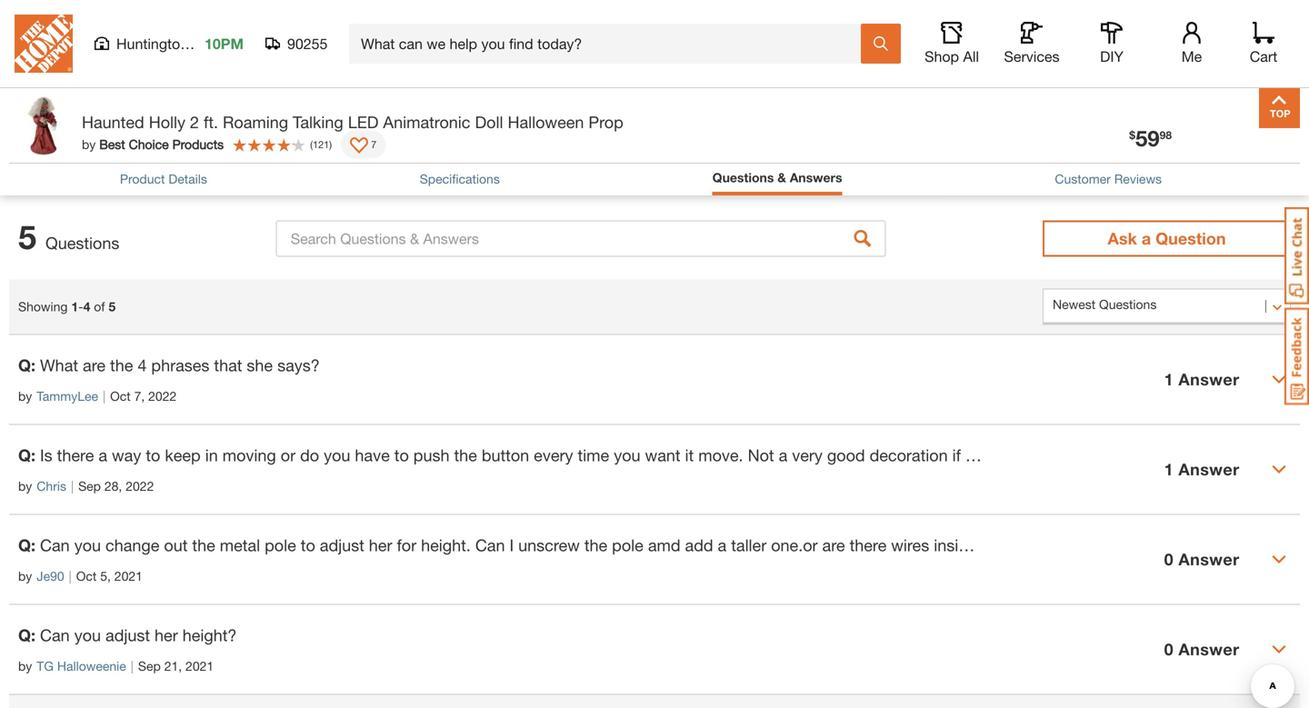 Task type: vqa. For each thing, say whether or not it's contained in the screenshot.
What
yes



Task type: describe. For each thing, give the bounding box(es) containing it.
provide
[[286, 79, 330, 94]]

2 time from the left
[[1202, 446, 1233, 465]]

product
[[164, 79, 208, 94]]

je90 button
[[37, 567, 64, 586]]

the right out
[[192, 536, 215, 556]]

98
[[1160, 129, 1173, 141]]

you up by je90 | oct 5, 2021
[[74, 536, 101, 556]]

caret image for to
[[1273, 553, 1287, 567]]

2 pole from the left
[[612, 536, 644, 556]]

60 day limited warranty
[[346, 13, 486, 28]]

she
[[247, 356, 273, 375]]

all
[[964, 48, 980, 65]]

by je90 | oct 5, 2021
[[18, 569, 143, 584]]

not
[[748, 446, 775, 465]]

2 horizontal spatial 5
[[109, 299, 116, 314]]

by tammylee | oct 7, 2022
[[18, 389, 177, 404]]

huntington park
[[116, 35, 222, 52]]

oct for are
[[110, 389, 131, 404]]

$
[[1130, 129, 1136, 141]]

is
[[40, 446, 52, 465]]

amd
[[648, 536, 681, 556]]

2 have from the left
[[997, 446, 1032, 465]]

roaming
[[223, 112, 288, 132]]

me
[[1182, 48, 1203, 65]]

0 horizontal spatial 2021
[[114, 569, 143, 584]]

diy button
[[1083, 22, 1142, 65]]

feedback link image
[[1285, 307, 1310, 406]]

a left each at the bottom right of page
[[1096, 446, 1105, 465]]

what
[[40, 356, 78, 375]]

talking
[[293, 112, 344, 132]]

do
[[300, 446, 319, 465]]

the up by tammylee | oct 7, 2022
[[110, 356, 133, 375]]

90255
[[287, 35, 328, 52]]

1 pole from the left
[[265, 536, 296, 556]]

huntington
[[116, 35, 188, 52]]

keep
[[165, 446, 201, 465]]

to right way
[[146, 446, 160, 465]]

q: for q: is there a way to keep in moving or do you have to push the button every time you want it move.  not a very good decoration if you have to push a button each time you want i
[[18, 446, 35, 465]]

taller
[[732, 536, 767, 556]]

can for can you change out the metal pole to adjust her for height. can i unscrew the pole amd add a taller one.or are there wires inside?
[[40, 536, 70, 556]]

out
[[164, 536, 188, 556]]

1 horizontal spatial 5
[[18, 218, 36, 257]]

prop
[[589, 112, 624, 132]]

i
[[510, 536, 514, 556]]

led
[[348, 112, 379, 132]]

1 warranty from the left
[[107, 13, 157, 28]]

by best choice products
[[82, 137, 224, 152]]

1 for what are the 4 phrases that she says?
[[1165, 370, 1174, 390]]

1 button from the left
[[482, 446, 530, 465]]

day
[[363, 13, 386, 28]]

1 want from the left
[[645, 446, 681, 465]]

can for can you adjust her height?
[[40, 626, 70, 646]]

| for you
[[69, 569, 72, 584]]

answer for can you change out the metal pole to adjust her for height. can i unscrew the pole amd add a taller one.or are there wires inside?
[[1179, 550, 1240, 570]]

says?
[[278, 356, 320, 375]]

every
[[534, 446, 574, 465]]

moving
[[223, 446, 276, 465]]

display image
[[350, 137, 369, 156]]

0 vertical spatial her
[[369, 536, 392, 556]]

What can we help you find today? search field
[[361, 25, 861, 63]]

unscrew
[[519, 536, 580, 556]]

1 have from the left
[[355, 446, 390, 465]]

$ 59 98
[[1130, 125, 1173, 151]]

haunted holly 2 ft. roaming talking led animatronic doll halloween prop
[[82, 112, 624, 132]]

holly
[[149, 112, 186, 132]]

wires
[[892, 536, 930, 556]]

1 answer for q: is there a way to keep in moving or do you have to push the button every time you want it move.  not a very good decoration if you have to push a button each time you want i
[[1165, 460, 1240, 480]]

if
[[953, 446, 961, 465]]

specifications
[[420, 171, 500, 186]]

chris
[[37, 479, 66, 494]]

tammylee
[[37, 389, 98, 404]]

the right unscrew
[[585, 536, 608, 556]]

questions element
[[9, 334, 1310, 696]]

one.or
[[772, 536, 818, 556]]

q: can you adjust her height?
[[18, 626, 237, 646]]

1 horizontal spatial 2021
[[186, 659, 214, 674]]

(
[[310, 138, 313, 150]]

0 for can you change out the metal pole to adjust her for height. can i unscrew the pole amd add a taller one.or are there wires inside?
[[1165, 550, 1174, 570]]

can left i
[[476, 536, 505, 556]]

answer for can you adjust her height?
[[1179, 640, 1240, 660]]

shop all button
[[923, 22, 981, 65]]

caret image
[[1273, 463, 1287, 477]]

add
[[685, 536, 714, 556]]

improve
[[92, 79, 138, 94]]

limited
[[389, 13, 431, 28]]

you up halloweenie
[[74, 626, 101, 646]]

way
[[112, 446, 141, 465]]

2
[[190, 112, 199, 132]]

customer
[[1056, 171, 1111, 186]]

ft.
[[204, 112, 218, 132]]

q: is there a way to keep in moving or do you have to push the button every time you want it move.  not a very good decoration if you have to push a button each time you want i
[[18, 446, 1310, 465]]

by tg halloweenie | sep 21, 2021
[[18, 659, 214, 674]]

2 want from the left
[[1269, 446, 1305, 465]]

1 vertical spatial there
[[850, 536, 887, 556]]

height.
[[421, 536, 471, 556]]

60
[[346, 13, 360, 28]]

q: for q: can you adjust her height?
[[18, 626, 35, 646]]

reviews
[[1115, 171, 1163, 186]]

services
[[1005, 48, 1060, 65]]

answers for questions & answers 5 questions
[[109, 131, 176, 150]]

1 vertical spatial her
[[155, 626, 178, 646]]

answer for what are the 4 phrases that she says?
[[1179, 370, 1240, 390]]

to right metal
[[301, 536, 315, 556]]

decoration
[[870, 446, 948, 465]]

questions & answers 5 questions
[[9, 131, 176, 174]]

choice
[[129, 137, 169, 152]]

je90
[[37, 569, 64, 584]]

inside?
[[934, 536, 987, 556]]

answers for questions & answers
[[790, 170, 843, 185]]

caret image for says?
[[1273, 373, 1287, 387]]

manufacturer warranty
[[27, 13, 157, 28]]

you left caret image
[[1238, 446, 1265, 465]]

7
[[371, 138, 377, 150]]

feedback.
[[333, 79, 389, 94]]

q: for q: can you change out the metal pole to adjust her for height. can i unscrew the pole amd add a taller one.or are there wires inside?
[[18, 536, 35, 556]]

chris button
[[37, 477, 66, 496]]

1 horizontal spatial adjust
[[320, 536, 365, 556]]

phrases
[[151, 356, 210, 375]]

to up for
[[395, 446, 409, 465]]



Task type: locate. For each thing, give the bounding box(es) containing it.
product image image
[[14, 96, 73, 156]]

1 vertical spatial 1
[[1165, 370, 1174, 390]]

are up by tammylee | oct 7, 2022
[[83, 356, 106, 375]]

1 vertical spatial answers
[[790, 170, 843, 185]]

1 horizontal spatial there
[[850, 536, 887, 556]]

her left for
[[369, 536, 392, 556]]

are right one.or
[[823, 536, 846, 556]]

1 time from the left
[[578, 446, 610, 465]]

have right "if"
[[997, 446, 1032, 465]]

0 horizontal spatial are
[[83, 356, 106, 375]]

how can we improve our product information? provide feedback. link
[[18, 79, 389, 94]]

0 horizontal spatial time
[[578, 446, 610, 465]]

2 vertical spatial 5
[[109, 299, 116, 314]]

showing
[[18, 299, 68, 314]]

1 vertical spatial 1 answer
[[1165, 460, 1240, 480]]

by for can you adjust her height?
[[18, 659, 32, 674]]

change
[[106, 536, 160, 556]]

can up je90
[[40, 536, 70, 556]]

by for can you change out the metal pole to adjust her for height. can i unscrew the pole amd add a taller one.or are there wires inside?
[[18, 569, 32, 584]]

2 vertical spatial 1
[[1165, 460, 1174, 480]]

a right not
[[779, 446, 788, 465]]

2022
[[148, 389, 177, 404], [126, 479, 154, 494]]

0 horizontal spatial want
[[645, 446, 681, 465]]

0 horizontal spatial &
[[93, 131, 104, 150]]

pole left amd
[[612, 536, 644, 556]]

2 caret image from the top
[[1273, 553, 1287, 567]]

by left je90
[[18, 569, 32, 584]]

1 vertical spatial 2022
[[126, 479, 154, 494]]

time right each at the bottom right of page
[[1202, 446, 1233, 465]]

0 for can you adjust her height?
[[1165, 640, 1174, 660]]

1 horizontal spatial sep
[[138, 659, 161, 674]]

1 horizontal spatial warranty
[[435, 13, 486, 28]]

& for questions & answers 5 questions
[[93, 131, 104, 150]]

0 vertical spatial sep
[[78, 479, 101, 494]]

adjust up by tg halloweenie | sep 21, 2021
[[106, 626, 150, 646]]

1 horizontal spatial are
[[823, 536, 846, 556]]

1 vertical spatial 4
[[138, 356, 147, 375]]

& for questions & answers
[[778, 170, 787, 185]]

1 horizontal spatial answers
[[790, 170, 843, 185]]

5 inside questions & answers 5 questions
[[9, 159, 16, 174]]

0 vertical spatial 1
[[71, 299, 78, 314]]

5 right of at left
[[109, 299, 116, 314]]

0 horizontal spatial there
[[57, 446, 94, 465]]

a inside ask a question button
[[1142, 229, 1152, 249]]

3 caret image from the top
[[1273, 643, 1287, 657]]

oct left 5,
[[76, 569, 97, 584]]

can
[[40, 536, 70, 556], [476, 536, 505, 556], [40, 626, 70, 646]]

0 horizontal spatial push
[[414, 446, 450, 465]]

by left best
[[82, 137, 96, 152]]

1 vertical spatial sep
[[138, 659, 161, 674]]

| for are
[[103, 389, 106, 404]]

2 0 from the top
[[1165, 640, 1174, 660]]

0 vertical spatial 4
[[83, 299, 90, 314]]

a right the ask
[[1142, 229, 1152, 249]]

haunted
[[82, 112, 144, 132]]

1 vertical spatial 0 answer
[[1165, 640, 1240, 660]]

0 vertical spatial &
[[93, 131, 104, 150]]

metal
[[220, 536, 260, 556]]

| right je90
[[69, 569, 72, 584]]

0 vertical spatial are
[[83, 356, 106, 375]]

5
[[9, 159, 16, 174], [18, 218, 36, 257], [109, 299, 116, 314]]

specifications button
[[420, 170, 500, 189], [420, 170, 500, 189]]

0 vertical spatial 2022
[[148, 389, 177, 404]]

very
[[793, 446, 823, 465]]

59
[[1136, 125, 1160, 151]]

1 vertical spatial adjust
[[106, 626, 150, 646]]

0 vertical spatial oct
[[110, 389, 131, 404]]

1 vertical spatial oct
[[76, 569, 97, 584]]

you right do
[[324, 446, 351, 465]]

0 horizontal spatial warranty
[[107, 13, 157, 28]]

ask
[[1108, 229, 1138, 249]]

7,
[[134, 389, 145, 404]]

1 1 answer from the top
[[1165, 370, 1240, 390]]

by left the tg
[[18, 659, 32, 674]]

1 vertical spatial &
[[778, 170, 787, 185]]

3 q: from the top
[[18, 536, 35, 556]]

0 horizontal spatial button
[[482, 446, 530, 465]]

time
[[578, 446, 610, 465], [1202, 446, 1233, 465]]

the
[[110, 356, 133, 375], [454, 446, 477, 465], [192, 536, 215, 556], [585, 536, 608, 556]]

121
[[313, 138, 330, 150]]

cart link
[[1244, 22, 1284, 65]]

2 vertical spatial caret image
[[1273, 643, 1287, 657]]

1 horizontal spatial oct
[[110, 389, 131, 404]]

| left 7,
[[103, 389, 106, 404]]

top button
[[1260, 87, 1301, 128]]

button left every
[[482, 446, 530, 465]]

90255 button
[[266, 35, 328, 53]]

q: what are the 4 phrases that she says?
[[18, 356, 320, 375]]

2 button from the left
[[1110, 446, 1157, 465]]

manufacturer
[[27, 13, 103, 28]]

can up the tg
[[40, 626, 70, 646]]

1 vertical spatial 5
[[18, 218, 36, 257]]

2021 right 5,
[[114, 569, 143, 584]]

in
[[205, 446, 218, 465]]

1 horizontal spatial push
[[1056, 446, 1092, 465]]

1 horizontal spatial want
[[1269, 446, 1305, 465]]

1 horizontal spatial button
[[1110, 446, 1157, 465]]

caret image
[[1273, 373, 1287, 387], [1273, 553, 1287, 567], [1273, 643, 1287, 657]]

4 answer from the top
[[1179, 640, 1240, 660]]

0 answer for q: can you change out the metal pole to adjust her for height. can i unscrew the pole amd add a taller one.or are there wires inside?
[[1165, 550, 1240, 570]]

0 answer for q: can you adjust her height?
[[1165, 640, 1240, 660]]

i
[[1309, 446, 1310, 465]]

by for what are the 4 phrases that she says?
[[18, 389, 32, 404]]

by left chris
[[18, 479, 32, 494]]

you left it
[[614, 446, 641, 465]]

warranty
[[107, 13, 157, 28], [435, 13, 486, 28]]

4 up 7,
[[138, 356, 147, 375]]

have right do
[[355, 446, 390, 465]]

2 q: from the top
[[18, 446, 35, 465]]

oct
[[110, 389, 131, 404], [76, 569, 97, 584]]

customer reviews
[[1056, 171, 1163, 186]]

0 vertical spatial 5
[[9, 159, 16, 174]]

button left each at the bottom right of page
[[1110, 446, 1157, 465]]

there right is
[[57, 446, 94, 465]]

answers inside questions & answers 5 questions
[[109, 131, 176, 150]]

0 horizontal spatial have
[[355, 446, 390, 465]]

5 up the showing
[[18, 218, 36, 257]]

0 vertical spatial 1 answer
[[1165, 370, 1240, 390]]

our
[[142, 79, 160, 94]]

2022 right 28,
[[126, 479, 154, 494]]

answer
[[1179, 370, 1240, 390], [1179, 460, 1240, 480], [1179, 550, 1240, 570], [1179, 640, 1240, 660]]

doll
[[475, 112, 503, 132]]

| down q: can you adjust her height?
[[131, 659, 134, 674]]

1 answer left caret image
[[1165, 460, 1240, 480]]

sep left 28,
[[78, 479, 101, 494]]

1 horizontal spatial time
[[1202, 446, 1233, 465]]

1 caret image from the top
[[1273, 373, 1287, 387]]

a left way
[[99, 446, 107, 465]]

1 answer up each at the bottom right of page
[[1165, 370, 1240, 390]]

-
[[78, 299, 83, 314]]

halloween
[[508, 112, 584, 132]]

& inside questions & answers 5 questions
[[93, 131, 104, 150]]

the home depot logo image
[[15, 15, 73, 73]]

1 vertical spatial 0
[[1165, 640, 1174, 660]]

1 answer from the top
[[1179, 370, 1240, 390]]

oct for you
[[76, 569, 97, 584]]

answer for is there a way to keep in moving or do you have to push the button every time you want it move.  not a very good decoration if you have to push a button each time you want i
[[1179, 460, 1240, 480]]

height?
[[183, 626, 237, 646]]

each
[[1162, 446, 1197, 465]]

0 vertical spatial caret image
[[1273, 373, 1287, 387]]

ask a question button
[[1043, 221, 1292, 257]]

4 inside questions element
[[138, 356, 147, 375]]

0 vertical spatial answers
[[109, 131, 176, 150]]

shop
[[925, 48, 960, 65]]

0 horizontal spatial her
[[155, 626, 178, 646]]

2 1 answer from the top
[[1165, 460, 1240, 480]]

)
[[330, 138, 332, 150]]

1 push from the left
[[414, 446, 450, 465]]

3 answer from the top
[[1179, 550, 1240, 570]]

me button
[[1163, 22, 1222, 65]]

her up 21,
[[155, 626, 178, 646]]

0 horizontal spatial 4
[[83, 299, 90, 314]]

live chat image
[[1285, 207, 1310, 305]]

0 vertical spatial 0
[[1165, 550, 1174, 570]]

1 horizontal spatial &
[[778, 170, 787, 185]]

| right chris
[[71, 479, 74, 494]]

1 horizontal spatial 4
[[138, 356, 147, 375]]

q:
[[18, 356, 35, 375], [18, 446, 35, 465], [18, 536, 35, 556], [18, 626, 35, 646]]

details
[[169, 171, 207, 186]]

2 warranty from the left
[[435, 13, 486, 28]]

product details
[[120, 171, 207, 186]]

1 horizontal spatial have
[[997, 446, 1032, 465]]

28,
[[104, 479, 122, 494]]

q: for q: what are the 4 phrases that she says?
[[18, 356, 35, 375]]

|
[[103, 389, 106, 404], [71, 479, 74, 494], [69, 569, 72, 584], [131, 659, 134, 674]]

5,
[[100, 569, 111, 584]]

1 0 from the top
[[1165, 550, 1174, 570]]

1 horizontal spatial pole
[[612, 536, 644, 556]]

0 vertical spatial 2021
[[114, 569, 143, 584]]

1 vertical spatial 2021
[[186, 659, 214, 674]]

we
[[72, 79, 89, 94]]

7 button
[[341, 131, 386, 158]]

0 horizontal spatial oct
[[76, 569, 97, 584]]

0 horizontal spatial pole
[[265, 536, 296, 556]]

you
[[324, 446, 351, 465], [614, 446, 641, 465], [966, 446, 993, 465], [1238, 446, 1265, 465], [74, 536, 101, 556], [74, 626, 101, 646]]

warranty up huntington
[[107, 13, 157, 28]]

pole right metal
[[265, 536, 296, 556]]

1 answer for q: what are the 4 phrases that she says?
[[1165, 370, 1240, 390]]

0 horizontal spatial 5
[[9, 159, 16, 174]]

question
[[1156, 229, 1227, 249]]

tg halloweenie button
[[37, 657, 126, 676]]

10pm
[[205, 35, 244, 52]]

questions
[[9, 131, 88, 150], [20, 159, 77, 174], [713, 170, 774, 185], [46, 233, 120, 253]]

or
[[281, 446, 296, 465]]

1 horizontal spatial her
[[369, 536, 392, 556]]

2 push from the left
[[1056, 446, 1092, 465]]

5 questions
[[18, 218, 120, 257]]

adjust
[[320, 536, 365, 556], [106, 626, 150, 646]]

there left "wires"
[[850, 536, 887, 556]]

by for is there a way to keep in moving or do you have to push the button every time you want it move.  not a very good decoration if you have to push a button each time you want i
[[18, 479, 32, 494]]

warranty right limited
[[435, 13, 486, 28]]

for
[[397, 536, 417, 556]]

0 horizontal spatial answers
[[109, 131, 176, 150]]

21,
[[164, 659, 182, 674]]

0 answer
[[1165, 550, 1240, 570], [1165, 640, 1240, 660]]

the left every
[[454, 446, 477, 465]]

pole
[[265, 536, 296, 556], [612, 536, 644, 556]]

services button
[[1003, 22, 1062, 65]]

1 q: from the top
[[18, 356, 35, 375]]

you right "if"
[[966, 446, 993, 465]]

can
[[48, 79, 69, 94]]

1 vertical spatial caret image
[[1273, 553, 1287, 567]]

products
[[172, 137, 224, 152]]

halloweenie
[[57, 659, 126, 674]]

4 left of at left
[[83, 299, 90, 314]]

Search Questions & Answers text field
[[276, 221, 887, 257]]

2 0 answer from the top
[[1165, 640, 1240, 660]]

by left tammylee
[[18, 389, 32, 404]]

2022 right 7,
[[148, 389, 177, 404]]

| for there
[[71, 479, 74, 494]]

4 q: from the top
[[18, 626, 35, 646]]

adjust left for
[[320, 536, 365, 556]]

questions & answers
[[713, 170, 843, 185]]

questions inside the 5 questions
[[46, 233, 120, 253]]

0 horizontal spatial adjust
[[106, 626, 150, 646]]

0 vertical spatial there
[[57, 446, 94, 465]]

2022 for to
[[126, 479, 154, 494]]

4
[[83, 299, 90, 314], [138, 356, 147, 375]]

there
[[57, 446, 94, 465], [850, 536, 887, 556]]

5 down product image
[[9, 159, 16, 174]]

0 vertical spatial 0 answer
[[1165, 550, 1240, 570]]

it
[[685, 446, 694, 465]]

2022 for phrases
[[148, 389, 177, 404]]

a right add
[[718, 536, 727, 556]]

( 121 )
[[310, 138, 332, 150]]

1 vertical spatial are
[[823, 536, 846, 556]]

1 for is there a way to keep in moving or do you have to push the button every time you want it move.  not a very good decoration if you have to push a button each time you want i
[[1165, 460, 1174, 480]]

a
[[1142, 229, 1152, 249], [99, 446, 107, 465], [779, 446, 788, 465], [1096, 446, 1105, 465], [718, 536, 727, 556]]

1 0 answer from the top
[[1165, 550, 1240, 570]]

of
[[94, 299, 105, 314]]

0 horizontal spatial sep
[[78, 479, 101, 494]]

how
[[18, 79, 44, 94]]

2021 right 21,
[[186, 659, 214, 674]]

sep left 21,
[[138, 659, 161, 674]]

2 answer from the top
[[1179, 460, 1240, 480]]

to right "if"
[[1037, 446, 1051, 465]]

diy
[[1101, 48, 1124, 65]]

park
[[192, 35, 222, 52]]

time right every
[[578, 446, 610, 465]]

want left i
[[1269, 446, 1305, 465]]

want left it
[[645, 446, 681, 465]]

oct left 7,
[[110, 389, 131, 404]]

animatronic
[[383, 112, 471, 132]]

are
[[83, 356, 106, 375], [823, 536, 846, 556]]

0 vertical spatial adjust
[[320, 536, 365, 556]]



